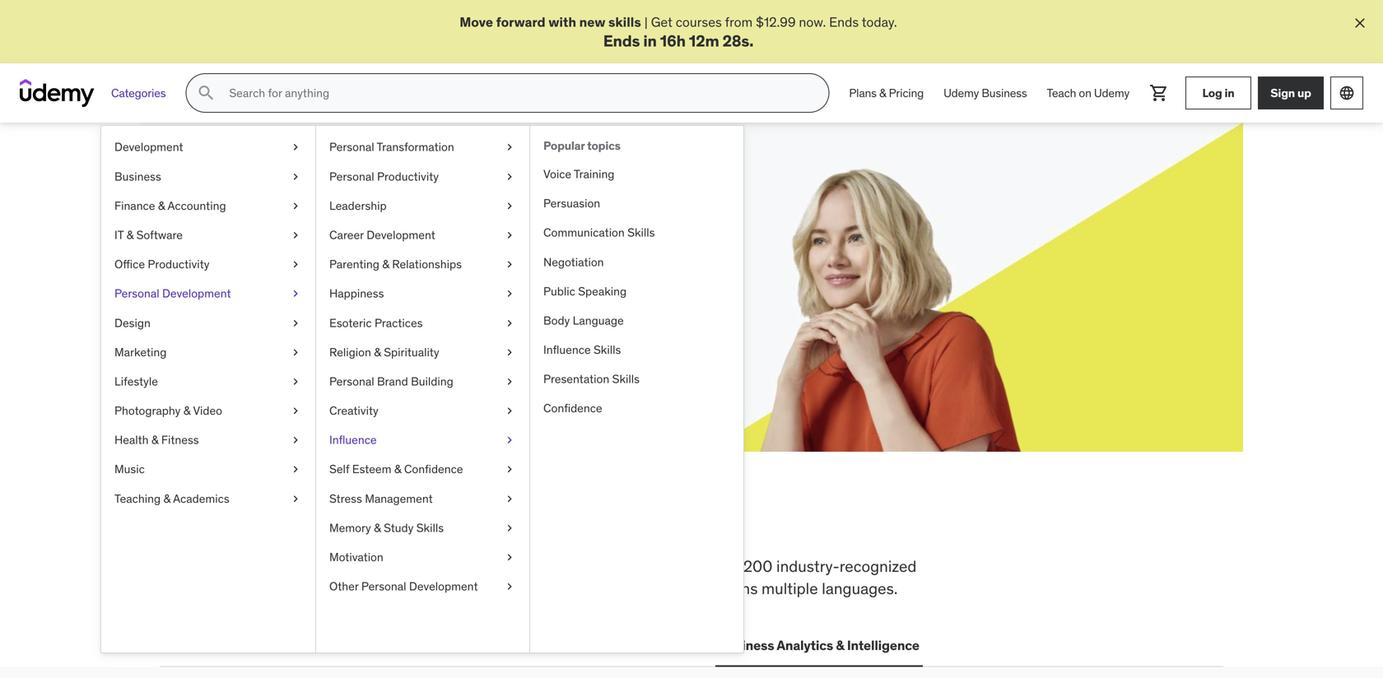 Task type: locate. For each thing, give the bounding box(es) containing it.
& for plans & pricing
[[879, 86, 886, 100]]

productivity for personal productivity
[[377, 169, 439, 184]]

stress
[[329, 491, 362, 506]]

business down spans
[[719, 637, 774, 654]]

xsmall image inside "religion & spirituality" link
[[503, 344, 516, 361]]

it certifications button
[[292, 626, 396, 666]]

Search for anything text field
[[226, 79, 809, 107]]

xsmall image inside esoteric practices link
[[503, 315, 516, 331]]

influence
[[543, 343, 591, 357], [329, 433, 377, 448]]

presentation skills
[[543, 372, 640, 387]]

it for it & software
[[114, 228, 124, 242]]

1 vertical spatial with
[[350, 235, 375, 252]]

1 vertical spatial skills
[[273, 502, 362, 545]]

2 vertical spatial skills
[[352, 557, 387, 576]]

course
[[388, 235, 428, 252]]

xsmall image for parenting & relationships
[[503, 257, 516, 273]]

persuasion
[[543, 196, 600, 211]]

1 horizontal spatial for
[[431, 235, 447, 252]]

confidence down influence link
[[404, 462, 463, 477]]

catalog
[[285, 579, 337, 598]]

today. right now.
[[862, 14, 897, 30]]

xsmall image inside health & fitness link
[[289, 432, 302, 448]]

leadership up career
[[329, 198, 387, 213]]

xsmall image inside office productivity link
[[289, 257, 302, 273]]

0 horizontal spatial leadership
[[329, 198, 387, 213]]

development right web
[[194, 637, 276, 654]]

communication down development
[[601, 637, 699, 654]]

communication inside button
[[601, 637, 699, 654]]

for up relationships
[[431, 235, 447, 252]]

udemy image
[[20, 79, 95, 107]]

2 vertical spatial in
[[518, 502, 550, 545]]

transformation
[[377, 140, 454, 155]]

personal brand building
[[329, 374, 453, 389]]

leadership button
[[410, 626, 484, 666]]

1 horizontal spatial it
[[296, 637, 307, 654]]

0 horizontal spatial in
[[518, 502, 550, 545]]

xsmall image inside the parenting & relationships link
[[503, 257, 516, 273]]

business up 'finance'
[[114, 169, 161, 184]]

development inside button
[[194, 637, 276, 654]]

0 vertical spatial communication
[[543, 225, 625, 240]]

xsmall image for photography & video
[[289, 403, 302, 419]]

xsmall image inside "finance & accounting" link
[[289, 198, 302, 214]]

xsmall image inside the self esteem & confidence link
[[503, 462, 516, 478]]

with left a
[[350, 235, 375, 252]]

recognized
[[840, 557, 917, 576]]

with left 'new'
[[548, 14, 576, 30]]

communication button
[[598, 626, 702, 666]]

0 vertical spatial for
[[298, 194, 336, 229]]

move forward with new skills | get courses from $12.99 now. ends today. ends in 16h 12m 28s .
[[460, 14, 897, 51]]

0 vertical spatial productivity
[[377, 169, 439, 184]]

& right religion
[[374, 345, 381, 360]]

1 vertical spatial it
[[296, 637, 307, 654]]

2 horizontal spatial for
[[687, 557, 706, 576]]

on
[[1079, 86, 1091, 100]]

today. inside skills for your future expand your potential with a course for as little as $12.99. sale ends today.
[[325, 254, 361, 271]]

now.
[[799, 14, 826, 30]]

personal down personal transformation
[[329, 169, 374, 184]]

xsmall image inside influence link
[[503, 432, 516, 448]]

xsmall image inside it & software "link"
[[289, 227, 302, 243]]

0 vertical spatial with
[[548, 14, 576, 30]]

1 vertical spatial your
[[266, 235, 292, 252]]

one
[[557, 502, 616, 545]]

personal inside personal transformation link
[[329, 140, 374, 155]]

& for memory & study skills
[[374, 521, 381, 535]]

skills inside skills for your future expand your potential with a course for as little as $12.99. sale ends today.
[[219, 194, 293, 229]]

skills
[[219, 194, 293, 229], [627, 225, 655, 240], [594, 343, 621, 357], [612, 372, 640, 387], [416, 521, 444, 535]]

1 vertical spatial today.
[[325, 254, 361, 271]]

1 horizontal spatial confidence
[[543, 401, 602, 416]]

1 horizontal spatial productivity
[[377, 169, 439, 184]]

xsmall image inside other personal development "link"
[[503, 579, 516, 595]]

influence inside influence skills link
[[543, 343, 591, 357]]

leadership down rounded
[[413, 637, 481, 654]]

xsmall image inside personal transformation link
[[503, 139, 516, 155]]

skills left |
[[608, 14, 641, 30]]

1 horizontal spatial your
[[341, 194, 401, 229]]

development down technical
[[409, 579, 478, 594]]

1 vertical spatial business
[[114, 169, 161, 184]]

productivity up personal development
[[148, 257, 209, 272]]

as right little
[[497, 235, 510, 252]]

1 vertical spatial communication
[[601, 637, 699, 654]]

your up sale
[[266, 235, 292, 252]]

personal development link
[[101, 279, 315, 309]]

xsmall image for career development
[[503, 227, 516, 243]]

xsmall image inside business "link"
[[289, 169, 302, 185]]

teaching & academics link
[[101, 484, 315, 514]]

xsmall image inside happiness link
[[503, 286, 516, 302]]

persuasion link
[[530, 189, 743, 218]]

xsmall image inside leadership link
[[503, 198, 516, 214]]

1 horizontal spatial ends
[[829, 14, 859, 30]]

submit search image
[[196, 83, 216, 103]]

ends right now.
[[829, 14, 859, 30]]

xsmall image for self esteem & confidence
[[503, 462, 516, 478]]

xsmall image for motivation
[[503, 550, 516, 566]]

photography & video
[[114, 403, 222, 418]]

0 vertical spatial leadership
[[329, 198, 387, 213]]

0 horizontal spatial today.
[[325, 254, 361, 271]]

0 vertical spatial it
[[114, 228, 124, 242]]

communication for communication skills
[[543, 225, 625, 240]]

public speaking
[[543, 284, 627, 299]]

& for parenting & relationships
[[382, 257, 389, 272]]

business inside "link"
[[114, 169, 161, 184]]

development up parenting & relationships
[[367, 228, 435, 242]]

1 horizontal spatial influence
[[543, 343, 591, 357]]

personal transformation link
[[316, 133, 529, 162]]

&
[[879, 86, 886, 100], [158, 198, 165, 213], [126, 228, 134, 242], [382, 257, 389, 272], [374, 345, 381, 360], [183, 403, 190, 418], [151, 433, 159, 448], [394, 462, 401, 477], [163, 491, 171, 506], [374, 521, 381, 535], [836, 637, 844, 654]]

xsmall image inside "photography & video" link
[[289, 403, 302, 419]]

business
[[982, 86, 1027, 100], [114, 169, 161, 184], [719, 637, 774, 654]]

it up office
[[114, 228, 124, 242]]

xsmall image inside "teaching & academics" link
[[289, 491, 302, 507]]

0 horizontal spatial ends
[[603, 31, 640, 51]]

xsmall image for esoteric practices
[[503, 315, 516, 331]]

place
[[622, 502, 708, 545]]

personal for personal productivity
[[329, 169, 374, 184]]

1 horizontal spatial udemy
[[1094, 86, 1130, 100]]

xsmall image
[[289, 139, 302, 155], [289, 198, 302, 214], [289, 227, 302, 243], [503, 257, 516, 273], [289, 286, 302, 302], [503, 286, 516, 302], [503, 344, 516, 361], [289, 432, 302, 448], [289, 462, 302, 478], [503, 462, 516, 478], [289, 491, 302, 507], [503, 579, 516, 595]]

for up potential
[[298, 194, 336, 229]]

xsmall image inside career development link
[[503, 227, 516, 243]]

influence down the creativity
[[329, 433, 377, 448]]

skills down 'persuasion' "link" on the top of page
[[627, 225, 655, 240]]

it & software
[[114, 228, 183, 242]]

personal for personal development
[[114, 286, 159, 301]]

0 horizontal spatial business
[[114, 169, 161, 184]]

xsmall image inside 'development' link
[[289, 139, 302, 155]]

as left little
[[451, 235, 464, 252]]

design
[[114, 316, 151, 330]]

& up office
[[126, 228, 134, 242]]

voice training
[[543, 167, 615, 182]]

1 vertical spatial influence
[[329, 433, 377, 448]]

development for personal development
[[162, 286, 231, 301]]

xsmall image for lifestyle
[[289, 374, 302, 390]]

.
[[749, 31, 754, 51]]

communication up negotiation
[[543, 225, 625, 240]]

teach on udemy
[[1047, 86, 1130, 100]]

for inside covering critical workplace skills to technical topics, including prep content for over 200 industry-recognized certifications, our catalog supports well-rounded professional development and spans multiple languages.
[[687, 557, 706, 576]]

1 horizontal spatial with
[[548, 14, 576, 30]]

personal inside 'personal productivity' link
[[329, 169, 374, 184]]

xsmall image for personal transformation
[[503, 139, 516, 155]]

& down a
[[382, 257, 389, 272]]

0 vertical spatial business
[[982, 86, 1027, 100]]

xsmall image inside design "link"
[[289, 315, 302, 331]]

communication inside influence element
[[543, 225, 625, 240]]

xsmall image for health & fitness
[[289, 432, 302, 448]]

0 vertical spatial in
[[643, 31, 657, 51]]

it inside it & software "link"
[[114, 228, 124, 242]]

in inside move forward with new skills | get courses from $12.99 now. ends today. ends in 16h 12m 28s .
[[643, 31, 657, 51]]

shopping cart with 0 items image
[[1149, 83, 1169, 103]]

1 horizontal spatial business
[[719, 637, 774, 654]]

certifications
[[310, 637, 393, 654]]

personal up personal productivity at top left
[[329, 140, 374, 155]]

personal productivity link
[[316, 162, 529, 191]]

today. inside move forward with new skills | get courses from $12.99 now. ends today. ends in 16h 12m 28s .
[[862, 14, 897, 30]]

health & fitness
[[114, 433, 199, 448]]

xsmall image for design
[[289, 315, 302, 331]]

& inside "link"
[[126, 228, 134, 242]]

xsmall image for office productivity
[[289, 257, 302, 273]]

leadership inside button
[[413, 637, 481, 654]]

2 vertical spatial for
[[687, 557, 706, 576]]

workplace
[[277, 557, 349, 576]]

1 udemy from the left
[[944, 86, 979, 100]]

personal down religion
[[329, 374, 374, 389]]

building
[[411, 374, 453, 389]]

& right 'finance'
[[158, 198, 165, 213]]

personal inside personal brand building link
[[329, 374, 374, 389]]

2 horizontal spatial business
[[982, 86, 1027, 100]]

study
[[384, 521, 414, 535]]

skills for presentation skills
[[612, 372, 640, 387]]

1 vertical spatial for
[[431, 235, 447, 252]]

0 horizontal spatial udemy
[[944, 86, 979, 100]]

parenting & relationships
[[329, 257, 462, 272]]

xsmall image inside memory & study skills link
[[503, 520, 516, 536]]

0 vertical spatial today.
[[862, 14, 897, 30]]

sign
[[1271, 85, 1295, 100]]

skills down the language
[[594, 343, 621, 357]]

udemy right pricing
[[944, 86, 979, 100]]

& right teaching at left bottom
[[163, 491, 171, 506]]

religion
[[329, 345, 371, 360]]

it inside it certifications button
[[296, 637, 307, 654]]

web
[[163, 637, 191, 654]]

productivity for office productivity
[[148, 257, 209, 272]]

office
[[114, 257, 145, 272]]

future
[[406, 194, 486, 229]]

1 vertical spatial productivity
[[148, 257, 209, 272]]

& right analytics
[[836, 637, 844, 654]]

health & fitness link
[[101, 426, 315, 455]]

& right 'esteem'
[[394, 462, 401, 477]]

covering
[[160, 557, 222, 576]]

sign up
[[1271, 85, 1311, 100]]

skills up supports
[[352, 557, 387, 576]]

xsmall image inside the "lifestyle" link
[[289, 374, 302, 390]]

xsmall image for business
[[289, 169, 302, 185]]

skills for influence skills
[[594, 343, 621, 357]]

1 horizontal spatial leadership
[[413, 637, 481, 654]]

skills inside covering critical workplace skills to technical topics, including prep content for over 200 industry-recognized certifications, our catalog supports well-rounded professional development and spans multiple languages.
[[352, 557, 387, 576]]

1 vertical spatial leadership
[[413, 637, 481, 654]]

xsmall image inside creativity link
[[503, 403, 516, 419]]

xsmall image for leadership
[[503, 198, 516, 214]]

plans & pricing link
[[839, 73, 934, 113]]

0 horizontal spatial with
[[350, 235, 375, 252]]

lifestyle
[[114, 374, 158, 389]]

esteem
[[352, 462, 391, 477]]

influence inside influence link
[[329, 433, 377, 448]]

with inside skills for your future expand your potential with a course for as little as $12.99. sale ends today.
[[350, 235, 375, 252]]

sign up link
[[1258, 77, 1324, 110]]

data
[[501, 637, 530, 654]]

personal inside other personal development "link"
[[361, 579, 406, 594]]

0 vertical spatial influence
[[543, 343, 591, 357]]

all the skills you need in one place
[[160, 502, 708, 545]]

self esteem & confidence link
[[316, 455, 529, 484]]

xsmall image inside personal development link
[[289, 286, 302, 302]]

& left the video
[[183, 403, 190, 418]]

speaking
[[578, 284, 627, 299]]

xsmall image for happiness
[[503, 286, 516, 302]]

xsmall image inside motivation link
[[503, 550, 516, 566]]

xsmall image for teaching & academics
[[289, 491, 302, 507]]

0 horizontal spatial productivity
[[148, 257, 209, 272]]

log in link
[[1186, 77, 1251, 110]]

skills up the expand at the top of page
[[219, 194, 293, 229]]

languages.
[[822, 579, 898, 598]]

it for it certifications
[[296, 637, 307, 654]]

confidence
[[543, 401, 602, 416], [404, 462, 463, 477]]

for up and at the bottom of the page
[[687, 557, 706, 576]]

teaching & academics
[[114, 491, 229, 506]]

& for it & software
[[126, 228, 134, 242]]

it left certifications
[[296, 637, 307, 654]]

topics
[[587, 138, 621, 153]]

including
[[526, 557, 589, 576]]

leadership
[[329, 198, 387, 213], [413, 637, 481, 654]]

industry-
[[776, 557, 840, 576]]

negotiation link
[[530, 248, 743, 277]]

0 horizontal spatial for
[[298, 194, 336, 229]]

1 horizontal spatial today.
[[862, 14, 897, 30]]

your up a
[[341, 194, 401, 229]]

0 vertical spatial confidence
[[543, 401, 602, 416]]

influence up presentation
[[543, 343, 591, 357]]

business inside button
[[719, 637, 774, 654]]

fitness
[[161, 433, 199, 448]]

0 vertical spatial skills
[[608, 14, 641, 30]]

& inside button
[[836, 637, 844, 654]]

2 vertical spatial business
[[719, 637, 774, 654]]

& for health & fitness
[[151, 433, 159, 448]]

today. down career
[[325, 254, 361, 271]]

personal
[[329, 140, 374, 155], [329, 169, 374, 184], [114, 286, 159, 301], [329, 374, 374, 389], [361, 579, 406, 594]]

in
[[643, 31, 657, 51], [1225, 85, 1235, 100], [518, 502, 550, 545]]

2 udemy from the left
[[1094, 86, 1130, 100]]

analytics
[[777, 637, 833, 654]]

0 horizontal spatial it
[[114, 228, 124, 242]]

xsmall image
[[503, 139, 516, 155], [289, 169, 302, 185], [503, 169, 516, 185], [503, 198, 516, 214], [503, 227, 516, 243], [289, 257, 302, 273], [289, 315, 302, 331], [503, 315, 516, 331], [289, 344, 302, 361], [289, 374, 302, 390], [503, 374, 516, 390], [289, 403, 302, 419], [503, 403, 516, 419], [503, 432, 516, 448], [503, 491, 516, 507], [503, 520, 516, 536], [503, 550, 516, 566]]

influence for influence skills
[[543, 343, 591, 357]]

it
[[114, 228, 124, 242], [296, 637, 307, 654]]

self esteem & confidence
[[329, 462, 463, 477]]

business left teach
[[982, 86, 1027, 100]]

skills down influence skills link
[[612, 372, 640, 387]]

in right log
[[1225, 85, 1235, 100]]

& right plans
[[879, 86, 886, 100]]

1 vertical spatial confidence
[[404, 462, 463, 477]]

xsmall image for religion & spirituality
[[503, 344, 516, 361]]

ends down 'new'
[[603, 31, 640, 51]]

personal down to
[[361, 579, 406, 594]]

xsmall image inside personal brand building link
[[503, 374, 516, 390]]

religion & spirituality
[[329, 345, 439, 360]]

personal inside personal development link
[[114, 286, 159, 301]]

1 horizontal spatial in
[[643, 31, 657, 51]]

to
[[391, 557, 405, 576]]

xsmall image inside music 'link'
[[289, 462, 302, 478]]

productivity down the transformation
[[377, 169, 439, 184]]

esoteric
[[329, 316, 372, 330]]

confidence inside influence element
[[543, 401, 602, 416]]

categories button
[[101, 73, 176, 113]]

influence for influence
[[329, 433, 377, 448]]

development down office productivity link
[[162, 286, 231, 301]]

spirituality
[[384, 345, 439, 360]]

1 horizontal spatial as
[[497, 235, 510, 252]]

0 horizontal spatial as
[[451, 235, 464, 252]]

personal up design
[[114, 286, 159, 301]]

xsmall image for other personal development
[[503, 579, 516, 595]]

creativity
[[329, 403, 378, 418]]

xsmall image inside marketing link
[[289, 344, 302, 361]]

confidence down presentation
[[543, 401, 602, 416]]

in up including
[[518, 502, 550, 545]]

in down |
[[643, 31, 657, 51]]

other personal development
[[329, 579, 478, 594]]

for
[[298, 194, 336, 229], [431, 235, 447, 252], [687, 557, 706, 576]]

skills up workplace
[[273, 502, 362, 545]]

xsmall image for finance & accounting
[[289, 198, 302, 214]]

& left study
[[374, 521, 381, 535]]

& right health
[[151, 433, 159, 448]]

xsmall image inside 'personal productivity' link
[[503, 169, 516, 185]]

& for teaching & academics
[[163, 491, 171, 506]]

xsmall image inside stress management link
[[503, 491, 516, 507]]

practices
[[375, 316, 423, 330]]

0 horizontal spatial influence
[[329, 433, 377, 448]]

1 vertical spatial in
[[1225, 85, 1235, 100]]

udemy right on
[[1094, 86, 1130, 100]]



Task type: describe. For each thing, give the bounding box(es) containing it.
parenting & relationships link
[[316, 250, 529, 279]]

lifestyle link
[[101, 367, 315, 396]]

health
[[114, 433, 149, 448]]

with inside move forward with new skills | get courses from $12.99 now. ends today. ends in 16h 12m 28s .
[[548, 14, 576, 30]]

& for photography & video
[[183, 403, 190, 418]]

plans & pricing
[[849, 86, 924, 100]]

confidence link
[[530, 394, 743, 423]]

our
[[258, 579, 281, 598]]

xsmall image for it & software
[[289, 227, 302, 243]]

development for career development
[[367, 228, 435, 242]]

covering critical workplace skills to technical topics, including prep content for over 200 industry-recognized certifications, our catalog supports well-rounded professional development and spans multiple languages.
[[160, 557, 917, 598]]

photography & video link
[[101, 396, 315, 426]]

close image
[[1352, 15, 1368, 31]]

up
[[1297, 85, 1311, 100]]

certifications,
[[160, 579, 255, 598]]

religion & spirituality link
[[316, 338, 529, 367]]

all
[[160, 502, 208, 545]]

popular
[[543, 138, 585, 153]]

xsmall image for music
[[289, 462, 302, 478]]

supports
[[340, 579, 402, 598]]

influence link
[[316, 426, 529, 455]]

personal for personal transformation
[[329, 140, 374, 155]]

body
[[543, 313, 570, 328]]

development for web development
[[194, 637, 276, 654]]

skills down stress management link on the bottom of the page
[[416, 521, 444, 535]]

xsmall image for development
[[289, 139, 302, 155]]

presentation
[[543, 372, 609, 387]]

xsmall image for personal productivity
[[503, 169, 516, 185]]

xsmall image for memory & study skills
[[503, 520, 516, 536]]

influence skills
[[543, 343, 621, 357]]

relationships
[[392, 257, 462, 272]]

body language
[[543, 313, 624, 328]]

teach
[[1047, 86, 1076, 100]]

new
[[579, 14, 605, 30]]

motivation
[[329, 550, 383, 565]]

xsmall image for influence
[[503, 432, 516, 448]]

development down the categories dropdown button
[[114, 140, 183, 155]]

stress management link
[[316, 484, 529, 514]]

personal transformation
[[329, 140, 454, 155]]

skills inside move forward with new skills | get courses from $12.99 now. ends today. ends in 16h 12m 28s .
[[608, 14, 641, 30]]

multiple
[[762, 579, 818, 598]]

pricing
[[889, 86, 924, 100]]

data science
[[501, 637, 581, 654]]

marketing
[[114, 345, 167, 360]]

accounting
[[168, 198, 226, 213]]

presentation skills link
[[530, 365, 743, 394]]

leadership for leadership button
[[413, 637, 481, 654]]

photography
[[114, 403, 181, 418]]

academics
[[173, 491, 229, 506]]

business link
[[101, 162, 315, 191]]

plans
[[849, 86, 877, 100]]

influence element
[[529, 126, 743, 653]]

xsmall image for creativity
[[503, 403, 516, 419]]

log in
[[1202, 85, 1235, 100]]

business for business analytics & intelligence
[[719, 637, 774, 654]]

xsmall image for personal development
[[289, 286, 302, 302]]

other personal development link
[[316, 572, 529, 602]]

forward
[[496, 14, 546, 30]]

brand
[[377, 374, 408, 389]]

categories
[[111, 86, 166, 100]]

xsmall image for stress management
[[503, 491, 516, 507]]

personal for personal brand building
[[329, 374, 374, 389]]

skills for communication skills
[[627, 225, 655, 240]]

popular topics
[[543, 138, 621, 153]]

1 as from the left
[[451, 235, 464, 252]]

communication skills
[[543, 225, 655, 240]]

for for workplace
[[687, 557, 706, 576]]

teach on udemy link
[[1037, 73, 1139, 113]]

leadership link
[[316, 191, 529, 221]]

udemy business
[[944, 86, 1027, 100]]

2 as from the left
[[497, 235, 510, 252]]

personal brand building link
[[316, 367, 529, 396]]

udemy business link
[[934, 73, 1037, 113]]

16h 12m 28s
[[660, 31, 749, 51]]

personal development
[[114, 286, 231, 301]]

influence skills link
[[530, 336, 743, 365]]

for for your
[[431, 235, 447, 252]]

expand
[[219, 235, 263, 252]]

music link
[[101, 455, 315, 484]]

topics,
[[476, 557, 522, 576]]

& for finance & accounting
[[158, 198, 165, 213]]

sale
[[265, 254, 291, 271]]

leadership for leadership link
[[329, 198, 387, 213]]

esoteric practices
[[329, 316, 423, 330]]

0 horizontal spatial your
[[266, 235, 292, 252]]

xsmall image for personal brand building
[[503, 374, 516, 390]]

2 horizontal spatial in
[[1225, 85, 1235, 100]]

creativity link
[[316, 396, 529, 426]]

self
[[329, 462, 349, 477]]

and
[[687, 579, 713, 598]]

need
[[433, 502, 512, 545]]

business analytics & intelligence button
[[715, 626, 923, 666]]

parenting
[[329, 257, 379, 272]]

get
[[651, 14, 673, 30]]

memory
[[329, 521, 371, 535]]

$12.99.
[[219, 254, 262, 271]]

0 horizontal spatial confidence
[[404, 462, 463, 477]]

a
[[378, 235, 385, 252]]

stress management
[[329, 491, 433, 506]]

business for business
[[114, 169, 161, 184]]

courses
[[676, 14, 722, 30]]

0 vertical spatial your
[[341, 194, 401, 229]]

skills for your future expand your potential with a course for as little as $12.99. sale ends today.
[[219, 194, 510, 271]]

|
[[644, 14, 648, 30]]

finance & accounting link
[[101, 191, 315, 221]]

xsmall image for marketing
[[289, 344, 302, 361]]

you
[[368, 502, 427, 545]]

choose a language image
[[1339, 85, 1355, 101]]

development inside "link"
[[409, 579, 478, 594]]

& for religion & spirituality
[[374, 345, 381, 360]]

communication for communication
[[601, 637, 699, 654]]

body language link
[[530, 306, 743, 336]]

business analytics & intelligence
[[719, 637, 920, 654]]

spans
[[716, 579, 758, 598]]

finance & accounting
[[114, 198, 226, 213]]



Task type: vqa. For each thing, say whether or not it's contained in the screenshot.
Very
no



